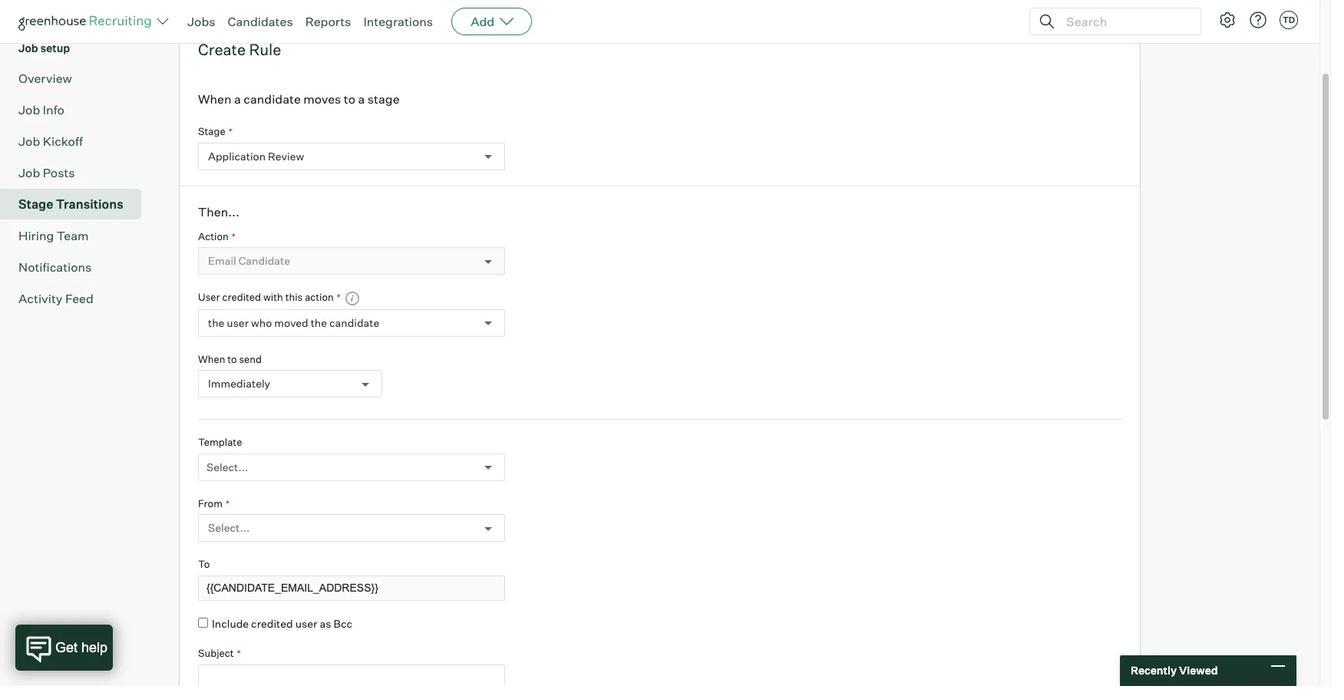 Task type: describe. For each thing, give the bounding box(es) containing it.
stage for stage
[[198, 125, 226, 138]]

0 vertical spatial candidate
[[244, 92, 301, 107]]

all
[[229, 2, 242, 15]]

jobs
[[187, 14, 215, 29]]

create
[[198, 40, 246, 59]]

overview
[[18, 70, 72, 86]]

stage
[[368, 92, 400, 107]]

bcc
[[334, 617, 352, 630]]

1 the from the left
[[208, 317, 224, 330]]

create rule
[[198, 40, 281, 59]]

template
[[198, 436, 242, 449]]

job info link
[[18, 100, 135, 119]]

add
[[471, 14, 495, 29]]

to for send
[[227, 353, 237, 365]]

when for when a candidate moves to a stage
[[198, 92, 232, 107]]

hiring team link
[[18, 226, 135, 245]]

immediately
[[208, 378, 270, 391]]

hiring
[[18, 228, 54, 243]]

activity feed
[[18, 291, 94, 306]]

1 a from the left
[[234, 92, 241, 107]]

configure image
[[1219, 11, 1237, 29]]

job for job kickoff
[[18, 133, 40, 149]]

td button
[[1280, 11, 1298, 29]]

job for job posts
[[18, 165, 40, 180]]

0 vertical spatial select...
[[207, 461, 248, 474]]

stage transitions link
[[18, 195, 135, 213]]

the candidate's activity feed will log that this user triggered the action, even if the email is sent from a global email address. image
[[345, 291, 360, 306]]

reports link
[[305, 14, 351, 29]]

send
[[239, 353, 262, 365]]

integrations link
[[363, 14, 433, 29]]

td
[[1283, 15, 1295, 25]]

integrations
[[363, 14, 433, 29]]

job info
[[18, 102, 64, 117]]

as
[[320, 617, 331, 630]]

setup
[[40, 41, 70, 54]]

subject
[[198, 648, 234, 660]]

team
[[57, 228, 89, 243]]

2 a from the left
[[358, 92, 365, 107]]

action
[[305, 291, 334, 303]]

application review
[[208, 150, 304, 163]]

when for when to send
[[198, 353, 225, 365]]

kickoff
[[43, 133, 83, 149]]

1 vertical spatial to
[[344, 92, 356, 107]]

info
[[43, 102, 64, 117]]

this
[[285, 291, 303, 303]]

feed
[[65, 291, 94, 306]]

rules
[[244, 2, 272, 15]]

stage transitions
[[18, 196, 123, 212]]



Task type: vqa. For each thing, say whether or not it's contained in the screenshot.
Bulk
no



Task type: locate. For each thing, give the bounding box(es) containing it.
rule
[[249, 40, 281, 59]]

stage for stage transitions
[[18, 196, 53, 212]]

a down create rule
[[234, 92, 241, 107]]

0 vertical spatial credited
[[222, 291, 261, 303]]

moved
[[274, 317, 308, 330]]

moves
[[304, 92, 341, 107]]

stage
[[198, 125, 226, 138], [18, 196, 53, 212]]

select...
[[207, 461, 248, 474], [208, 522, 250, 535]]

Include credited user as Bcc checkbox
[[198, 618, 208, 628]]

job left info
[[18, 102, 40, 117]]

4 job from the top
[[18, 165, 40, 180]]

0 horizontal spatial stage
[[18, 196, 53, 212]]

back link
[[18, 7, 135, 27]]

back for back to all rules
[[189, 2, 214, 15]]

to
[[198, 559, 210, 571]]

viewed
[[1179, 664, 1218, 677]]

job left kickoff
[[18, 133, 40, 149]]

with
[[263, 291, 283, 303]]

then...
[[198, 204, 240, 219]]

back up job setup
[[30, 9, 58, 24]]

jobs link
[[187, 14, 215, 29]]

credited for include
[[251, 617, 293, 630]]

2 the from the left
[[311, 317, 327, 330]]

back
[[189, 2, 214, 15], [30, 9, 58, 24]]

2 job from the top
[[18, 102, 40, 117]]

the
[[208, 317, 224, 330], [311, 317, 327, 330]]

candidates
[[228, 14, 293, 29]]

job kickoff
[[18, 133, 83, 149]]

0 vertical spatial stage
[[198, 125, 226, 138]]

to for all
[[216, 2, 226, 15]]

to right the moves
[[344, 92, 356, 107]]

credited
[[222, 291, 261, 303], [251, 617, 293, 630]]

0 horizontal spatial candidate
[[244, 92, 301, 107]]

when
[[198, 92, 232, 107], [198, 353, 225, 365]]

job setup
[[18, 41, 70, 54]]

hiring team
[[18, 228, 89, 243]]

job
[[18, 41, 38, 54], [18, 102, 40, 117], [18, 133, 40, 149], [18, 165, 40, 180]]

0 horizontal spatial to
[[216, 2, 226, 15]]

the user who moved the candidate
[[208, 317, 380, 330]]

1 horizontal spatial candidate
[[329, 317, 380, 330]]

job left posts
[[18, 165, 40, 180]]

the down user
[[208, 317, 224, 330]]

0 horizontal spatial the
[[208, 317, 224, 330]]

0 vertical spatial user
[[227, 317, 249, 330]]

include credited user as bcc
[[212, 617, 352, 630]]

user
[[227, 317, 249, 330], [295, 617, 317, 630]]

overview link
[[18, 69, 135, 87]]

include
[[212, 617, 249, 630]]

user
[[198, 291, 220, 303]]

to left all
[[216, 2, 226, 15]]

1 vertical spatial credited
[[251, 617, 293, 630]]

None text field
[[198, 576, 505, 601], [198, 665, 505, 686], [198, 576, 505, 601], [198, 665, 505, 686]]

recently viewed
[[1131, 664, 1218, 677]]

1 horizontal spatial a
[[358, 92, 365, 107]]

2 horizontal spatial to
[[344, 92, 356, 107]]

0 horizontal spatial user
[[227, 317, 249, 330]]

job inside job kickoff link
[[18, 133, 40, 149]]

td button
[[1277, 8, 1302, 32]]

recently
[[1131, 664, 1177, 677]]

1 when from the top
[[198, 92, 232, 107]]

0 horizontal spatial a
[[234, 92, 241, 107]]

user left 'who'
[[227, 317, 249, 330]]

the down action
[[311, 317, 327, 330]]

1 horizontal spatial stage
[[198, 125, 226, 138]]

to left send
[[227, 353, 237, 365]]

2 when from the top
[[198, 353, 225, 365]]

credited right "include"
[[251, 617, 293, 630]]

when a candidate moves to a stage
[[198, 92, 400, 107]]

3 job from the top
[[18, 133, 40, 149]]

user credited with this action
[[198, 291, 334, 303]]

1 horizontal spatial back
[[189, 2, 214, 15]]

job posts link
[[18, 163, 135, 182]]

activity feed link
[[18, 289, 135, 308]]

reports
[[305, 14, 351, 29]]

notifications
[[18, 259, 92, 275]]

job posts
[[18, 165, 75, 180]]

who
[[251, 317, 272, 330]]

job kickoff link
[[18, 132, 135, 150]]

when down create at the top of the page
[[198, 92, 232, 107]]

back for back
[[30, 9, 58, 24]]

1 vertical spatial when
[[198, 353, 225, 365]]

candidates link
[[228, 14, 293, 29]]

0 vertical spatial to
[[216, 2, 226, 15]]

back to all rules link
[[179, 1, 1141, 16]]

1 vertical spatial user
[[295, 617, 317, 630]]

stage up hiring
[[18, 196, 53, 212]]

activity
[[18, 291, 63, 306]]

job inside job posts link
[[18, 165, 40, 180]]

1 vertical spatial select...
[[208, 522, 250, 535]]

2 vertical spatial to
[[227, 353, 237, 365]]

credited for user
[[222, 291, 261, 303]]

select... down from
[[208, 522, 250, 535]]

candidate down rule
[[244, 92, 301, 107]]

1 horizontal spatial user
[[295, 617, 317, 630]]

user left as
[[295, 617, 317, 630]]

1 job from the top
[[18, 41, 38, 54]]

job for job setup
[[18, 41, 38, 54]]

to
[[216, 2, 226, 15], [344, 92, 356, 107], [227, 353, 237, 365]]

job left setup
[[18, 41, 38, 54]]

review
[[268, 150, 304, 163]]

candidate
[[244, 92, 301, 107], [329, 317, 380, 330]]

posts
[[43, 165, 75, 180]]

stage up application
[[198, 125, 226, 138]]

when to send
[[198, 353, 262, 365]]

back left all
[[189, 2, 214, 15]]

job for job info
[[18, 102, 40, 117]]

1 vertical spatial candidate
[[329, 317, 380, 330]]

application
[[208, 150, 266, 163]]

action
[[198, 230, 229, 242]]

job inside the job info link
[[18, 102, 40, 117]]

greenhouse recruiting image
[[18, 12, 157, 31]]

a left stage
[[358, 92, 365, 107]]

0 vertical spatial when
[[198, 92, 232, 107]]

add button
[[452, 8, 532, 35]]

0 horizontal spatial back
[[30, 9, 58, 24]]

Search text field
[[1063, 10, 1187, 33]]

back to all rules
[[189, 2, 272, 15]]

from
[[198, 498, 223, 510]]

1 horizontal spatial the
[[311, 317, 327, 330]]

a
[[234, 92, 241, 107], [358, 92, 365, 107]]

select... down template
[[207, 461, 248, 474]]

1 horizontal spatial to
[[227, 353, 237, 365]]

notifications link
[[18, 258, 135, 276]]

when up immediately
[[198, 353, 225, 365]]

the candidate's activity feed will log that this user triggered the action, even if the email is sent from a global email address. element
[[341, 290, 360, 306]]

transitions
[[56, 196, 123, 212]]

credited left with
[[222, 291, 261, 303]]

1 vertical spatial stage
[[18, 196, 53, 212]]

candidate down "the candidate's activity feed will log that this user triggered the action, even if the email is sent from a global email address." image
[[329, 317, 380, 330]]



